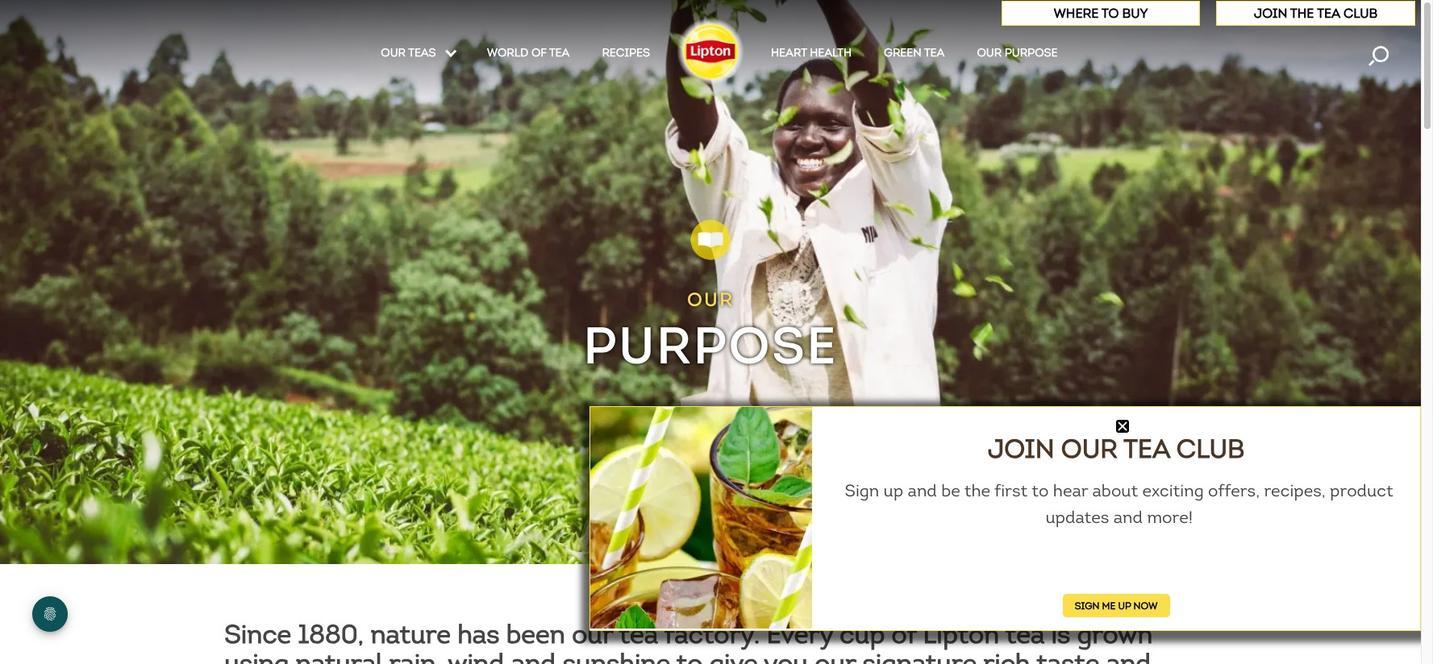 Task type: locate. For each thing, give the bounding box(es) containing it.
recipes,
[[1264, 481, 1326, 501]]

where to buy link
[[1054, 6, 1148, 21]]

our down purpose image
[[687, 288, 734, 312]]

our
[[977, 46, 1002, 60], [687, 288, 734, 312], [1061, 433, 1118, 465]]

health
[[810, 46, 852, 60]]

me
[[1102, 600, 1116, 612]]

0 horizontal spatial our
[[687, 288, 734, 312]]

join
[[988, 433, 1054, 465]]

and right wind
[[511, 647, 556, 665]]

0 horizontal spatial tea
[[549, 46, 570, 60]]

0 horizontal spatial and
[[511, 647, 556, 665]]

1 vertical spatial our purpose
[[583, 288, 838, 378]]

join our tea club
[[988, 433, 1245, 465]]

our right green tea in the right top of the page
[[977, 46, 1002, 60]]

1 horizontal spatial our
[[977, 46, 1002, 60]]

our
[[572, 619, 613, 651], [815, 647, 856, 665]]

of
[[531, 46, 547, 60]]

give
[[709, 647, 758, 665]]

sign
[[845, 481, 879, 501]]

1 horizontal spatial tea
[[1005, 619, 1045, 651]]

0 vertical spatial and
[[908, 481, 937, 501]]

to right first
[[1032, 481, 1049, 501]]

more!
[[1147, 507, 1193, 528]]

tea inside navigation
[[924, 46, 945, 60]]

taste
[[1036, 647, 1100, 665]]

lipton
[[923, 619, 999, 651]]

our teas link
[[381, 46, 455, 65]]

offers,
[[1208, 481, 1260, 501]]

1 vertical spatial and
[[1114, 507, 1143, 528]]

to inside sign up and be the first to hear about exciting offers, recipes, product updates and more!
[[1032, 481, 1049, 501]]

tea right the of
[[549, 46, 570, 60]]

green
[[884, 46, 922, 60]]

1 vertical spatial tea
[[1124, 433, 1170, 465]]

sign
[[1075, 600, 1100, 612]]

every
[[767, 619, 833, 651]]

1 vertical spatial to
[[677, 647, 703, 665]]

tea
[[1317, 6, 1340, 21], [924, 46, 945, 60]]

0 vertical spatial our purpose
[[977, 46, 1058, 60]]

the
[[964, 481, 990, 501]]

tea up 'exciting'
[[1124, 433, 1170, 465]]

1880,
[[298, 619, 364, 651]]

our right you
[[815, 647, 856, 665]]

natural
[[296, 647, 383, 665]]

tea for our
[[1124, 433, 1170, 465]]

tea left the is
[[1005, 619, 1045, 651]]

and left 'be'
[[908, 481, 937, 501]]

been
[[506, 619, 565, 651]]

heart health link
[[771, 46, 852, 65]]

our purpose
[[977, 46, 1058, 60], [583, 288, 838, 378]]

our right been
[[572, 619, 613, 651]]

1 horizontal spatial and
[[908, 481, 937, 501]]

2 tea from the left
[[1005, 619, 1045, 651]]

tea right green
[[924, 46, 945, 60]]

is
[[1051, 619, 1071, 651]]

1 horizontal spatial tea
[[1124, 433, 1170, 465]]

rain,
[[389, 647, 442, 665]]

0 vertical spatial tea
[[1317, 6, 1340, 21]]

tea
[[549, 46, 570, 60], [1124, 433, 1170, 465]]

navigation containing our teas
[[0, 46, 1421, 66]]

1 vertical spatial our
[[687, 288, 734, 312]]

recipes link
[[602, 46, 650, 65]]

0 horizontal spatial tea
[[619, 619, 658, 651]]

1 vertical spatial purpose
[[583, 312, 838, 378]]

be
[[941, 481, 960, 501]]

open privacy settings image
[[32, 597, 68, 632]]

tea
[[619, 619, 658, 651], [1005, 619, 1045, 651]]

0 vertical spatial purpose
[[1005, 46, 1058, 60]]

2 horizontal spatial our
[[1061, 433, 1118, 465]]

tea inside world of tea link
[[549, 46, 570, 60]]

tea right the
[[1317, 6, 1340, 21]]

0 vertical spatial our
[[977, 46, 1002, 60]]

club
[[1344, 6, 1378, 21]]

2 vertical spatial and
[[511, 647, 556, 665]]

up
[[1118, 600, 1131, 612]]

and down about at the right bottom
[[1114, 507, 1143, 528]]

navigation
[[0, 46, 1421, 66]]

wind
[[448, 647, 504, 665]]

0 horizontal spatial to
[[677, 647, 703, 665]]

0 vertical spatial tea
[[549, 46, 570, 60]]

and
[[908, 481, 937, 501], [1114, 507, 1143, 528], [511, 647, 556, 665]]

up
[[884, 481, 903, 501]]

0 vertical spatial to
[[1032, 481, 1049, 501]]

world of tea link
[[487, 46, 570, 65]]

world
[[487, 46, 528, 60]]

to
[[1032, 481, 1049, 501], [677, 647, 703, 665]]

teas
[[408, 46, 436, 60]]

our up the hear
[[1061, 433, 1118, 465]]

1 vertical spatial tea
[[924, 46, 945, 60]]

purpose
[[1005, 46, 1058, 60], [583, 312, 838, 378]]

1 tea from the left
[[619, 619, 658, 651]]

our teas
[[381, 46, 439, 60]]

1 horizontal spatial to
[[1032, 481, 1049, 501]]

0 horizontal spatial tea
[[924, 46, 945, 60]]

tea left factory.
[[619, 619, 658, 651]]

to left give
[[677, 647, 703, 665]]

heart
[[771, 46, 807, 60]]

1 horizontal spatial tea
[[1317, 6, 1340, 21]]



Task type: describe. For each thing, give the bounding box(es) containing it.
heart health
[[771, 46, 852, 60]]

where
[[1054, 6, 1099, 21]]

tea inside button
[[1317, 6, 1340, 21]]

1 horizontal spatial our purpose
[[977, 46, 1058, 60]]

2 vertical spatial our
[[1061, 433, 1118, 465]]

since 1880, nature has been our tea factory. every cup of lipton tea is grown using natural rain, wind and sunshine to give you our signature rich taste an
[[224, 619, 1163, 665]]

0 horizontal spatial purpose
[[583, 312, 838, 378]]

026e8 image
[[1116, 420, 1129, 433]]

where to buy button
[[1001, 1, 1200, 26]]

you
[[764, 647, 808, 665]]

factory.
[[664, 619, 760, 651]]

signup image
[[591, 407, 812, 629]]

our purpose link
[[977, 46, 1058, 65]]

join the tea club
[[1254, 6, 1378, 21]]

tea for of
[[549, 46, 570, 60]]

recipes
[[602, 46, 650, 60]]

to inside since 1880, nature has been our tea factory. every cup of lipton tea is grown using natural rain, wind and sunshine to give you our signature rich taste an
[[677, 647, 703, 665]]

0 horizontal spatial our purpose
[[583, 288, 838, 378]]

green tea
[[884, 46, 945, 60]]

rich
[[983, 647, 1030, 665]]

using
[[224, 647, 289, 665]]

buy
[[1122, 6, 1148, 21]]

of
[[892, 619, 916, 651]]

purpose image
[[690, 220, 731, 260]]

sunshine
[[563, 647, 670, 665]]

1 horizontal spatial our
[[815, 647, 856, 665]]

join
[[1254, 6, 1287, 21]]

grown
[[1077, 619, 1153, 651]]

product
[[1330, 481, 1393, 501]]

our inside the our purpose
[[687, 288, 734, 312]]

signature
[[863, 647, 977, 665]]

green tea link
[[884, 46, 945, 65]]

now
[[1134, 600, 1158, 612]]

lipton site logo image
[[674, 15, 747, 87]]

since
[[224, 619, 291, 651]]

sign up and be the first to hear about exciting offers, recipes, product updates and more!
[[845, 481, 1393, 528]]

our
[[381, 46, 406, 60]]

club
[[1177, 433, 1245, 465]]

join the tea club link
[[1254, 6, 1378, 21]]

about
[[1092, 481, 1138, 501]]

2 horizontal spatial and
[[1114, 507, 1143, 528]]

cup
[[840, 619, 885, 651]]

updates
[[1046, 507, 1109, 528]]

world of tea
[[487, 46, 570, 60]]

0 horizontal spatial our
[[572, 619, 613, 651]]

first
[[994, 481, 1028, 501]]

join the tea club button
[[1216, 1, 1415, 26]]

sign me up now link
[[1063, 594, 1170, 618]]

hero image image
[[0, 0, 1421, 565]]

nature
[[371, 619, 451, 651]]

where to buy
[[1054, 6, 1148, 21]]

to
[[1102, 6, 1119, 21]]

and inside since 1880, nature has been our tea factory. every cup of lipton tea is grown using natural rain, wind and sunshine to give you our signature rich taste an
[[511, 647, 556, 665]]

the
[[1290, 6, 1314, 21]]

1 horizontal spatial purpose
[[1005, 46, 1058, 60]]

hear
[[1053, 481, 1088, 501]]

sign me up now
[[1075, 600, 1158, 612]]

has
[[457, 619, 500, 651]]

exciting
[[1142, 481, 1204, 501]]



